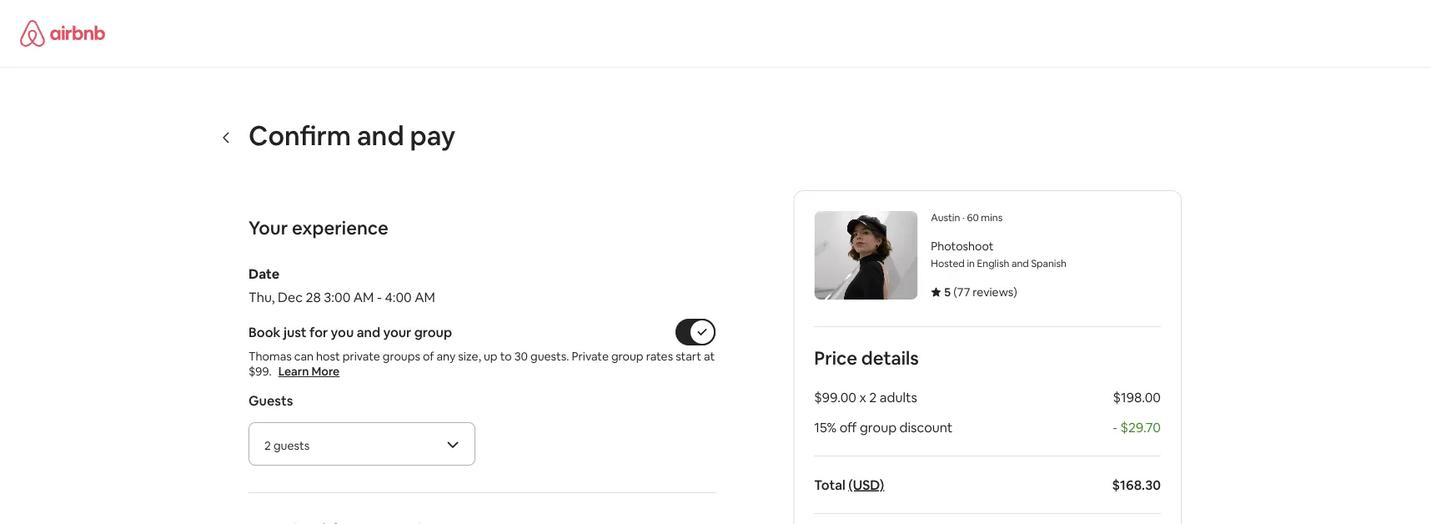 Task type: locate. For each thing, give the bounding box(es) containing it.
guests.
[[531, 349, 570, 364]]

am
[[354, 288, 374, 305], [415, 288, 435, 305]]

book just for you and your group
[[249, 323, 452, 340]]

$29.70
[[1121, 418, 1162, 436]]

1 vertical spatial group
[[612, 349, 644, 364]]

- inside date thu, dec 28 3:00 am - 4:00 am
[[377, 288, 382, 305]]

and inside photoshoot hosted in english and spanish
[[1012, 257, 1030, 270]]

0 horizontal spatial 2
[[265, 438, 271, 453]]

0 vertical spatial and
[[357, 118, 404, 153]]

2 am from the left
[[415, 288, 435, 305]]

mins
[[982, 211, 1003, 224]]

- left 4:00
[[377, 288, 382, 305]]

1 horizontal spatial -
[[1113, 418, 1118, 436]]

date thu, dec 28 3:00 am - 4:00 am
[[249, 265, 435, 305]]

total
[[815, 476, 846, 493]]

$99.00 x 2 adults
[[815, 388, 918, 406]]

group left rates
[[612, 349, 644, 364]]

1 vertical spatial -
[[1113, 418, 1118, 436]]

1 am from the left
[[354, 288, 374, 305]]

experience
[[292, 216, 389, 239]]

discount
[[900, 418, 953, 436]]

spanish
[[1032, 257, 1067, 270]]

·
[[963, 211, 965, 224]]

0 vertical spatial group
[[415, 323, 452, 340]]

- left $29.70
[[1113, 418, 1118, 436]]

price
[[815, 346, 858, 370]]

4:00
[[385, 288, 412, 305]]

learn more link
[[278, 364, 340, 379]]

(usd) button
[[849, 476, 885, 493]]

2 vertical spatial group
[[860, 418, 897, 436]]

groups
[[383, 349, 420, 364]]

your
[[249, 216, 288, 239]]

28
[[306, 288, 321, 305]]

private
[[572, 349, 609, 364]]

and left pay
[[357, 118, 404, 153]]

total (usd)
[[815, 476, 885, 493]]

group up of
[[415, 323, 452, 340]]

60
[[967, 211, 979, 224]]

0 horizontal spatial am
[[354, 288, 374, 305]]

and up "private"
[[357, 323, 381, 340]]

am right 4:00
[[415, 288, 435, 305]]

group right off on the right bottom of page
[[860, 418, 897, 436]]

2 guests button
[[250, 423, 475, 465]]

1 vertical spatial and
[[1012, 257, 1030, 270]]

of
[[423, 349, 434, 364]]

austin
[[932, 211, 961, 224]]

1 vertical spatial 2
[[265, 438, 271, 453]]

your experience
[[249, 216, 389, 239]]

0 horizontal spatial -
[[377, 288, 382, 305]]

adults
[[880, 388, 918, 406]]

thu,
[[249, 288, 275, 305]]

1 horizontal spatial am
[[415, 288, 435, 305]]

more
[[312, 364, 340, 379]]

reviews
[[973, 285, 1014, 300]]

2 right the "x"
[[870, 388, 877, 406]]

2 left 'guests'
[[265, 438, 271, 453]]

dec
[[278, 288, 303, 305]]

guests
[[274, 438, 310, 453]]

off
[[840, 418, 857, 436]]

1 horizontal spatial group
[[612, 349, 644, 364]]

and
[[357, 118, 404, 153], [1012, 257, 1030, 270], [357, 323, 381, 340]]

price details
[[815, 346, 919, 370]]

for
[[310, 323, 328, 340]]

1 horizontal spatial 2
[[870, 388, 877, 406]]

group
[[415, 323, 452, 340], [612, 349, 644, 364], [860, 418, 897, 436]]

host
[[316, 349, 340, 364]]

15% off group discount
[[815, 418, 953, 436]]

0 vertical spatial 2
[[870, 388, 877, 406]]

0 vertical spatial -
[[377, 288, 382, 305]]

$198.00
[[1114, 388, 1162, 406]]

learn more
[[278, 364, 340, 379]]

and for photoshoot hosted in english and spanish
[[1012, 257, 1030, 270]]

2
[[870, 388, 877, 406], [265, 438, 271, 453]]

-
[[377, 288, 382, 305], [1113, 418, 1118, 436]]

2 horizontal spatial group
[[860, 418, 897, 436]]

and right english
[[1012, 257, 1030, 270]]

am right the '3:00'
[[354, 288, 374, 305]]

2 vertical spatial and
[[357, 323, 381, 340]]



Task type: vqa. For each thing, say whether or not it's contained in the screenshot.
the "x"
yes



Task type: describe. For each thing, give the bounding box(es) containing it.
x
[[860, 388, 867, 406]]

77
[[958, 285, 971, 300]]

2 guests
[[265, 438, 310, 453]]

$99.
[[249, 364, 272, 379]]

you
[[331, 323, 354, 340]]

austin · 60 mins
[[932, 211, 1003, 224]]

pay
[[410, 118, 456, 153]]

rates
[[646, 349, 674, 364]]

can
[[294, 349, 314, 364]]

up
[[484, 349, 498, 364]]

0 horizontal spatial group
[[415, 323, 452, 340]]

15%
[[815, 418, 837, 436]]

hosted
[[932, 257, 965, 270]]

$99.00
[[815, 388, 857, 406]]

group inside thomas can host private groups of any size, up to 30 guests. private group rates start at $99.
[[612, 349, 644, 364]]

2 inside dropdown button
[[265, 438, 271, 453]]

thomas can host private groups of any size, up to 30 guests. private group rates start at $99.
[[249, 349, 718, 379]]

back image
[[220, 131, 234, 144]]

photoshoot hosted in english and spanish
[[932, 239, 1067, 270]]

start
[[676, 349, 702, 364]]

guests
[[249, 392, 293, 409]]

details
[[862, 346, 919, 370]]

(usd)
[[849, 476, 885, 493]]

and for book just for you and your group
[[357, 323, 381, 340]]

photoshoot
[[932, 239, 994, 254]]

private
[[343, 349, 380, 364]]

just
[[284, 323, 307, 340]]

thomas
[[249, 349, 292, 364]]

confirm and pay
[[249, 118, 456, 153]]

5 ( 77 reviews )
[[945, 285, 1018, 300]]

5
[[945, 285, 951, 300]]

$168.30
[[1113, 476, 1162, 493]]

in
[[968, 257, 975, 270]]

your
[[383, 323, 412, 340]]

confirm
[[249, 118, 351, 153]]

any
[[437, 349, 456, 364]]

30
[[515, 349, 528, 364]]

to
[[500, 349, 512, 364]]

date
[[249, 265, 280, 282]]

book
[[249, 323, 281, 340]]

- $29.70
[[1113, 418, 1162, 436]]

learn
[[278, 364, 309, 379]]

size,
[[458, 349, 481, 364]]

at
[[704, 349, 715, 364]]

3:00
[[324, 288, 351, 305]]

)
[[1014, 285, 1018, 300]]

english
[[978, 257, 1010, 270]]

(
[[954, 285, 958, 300]]



